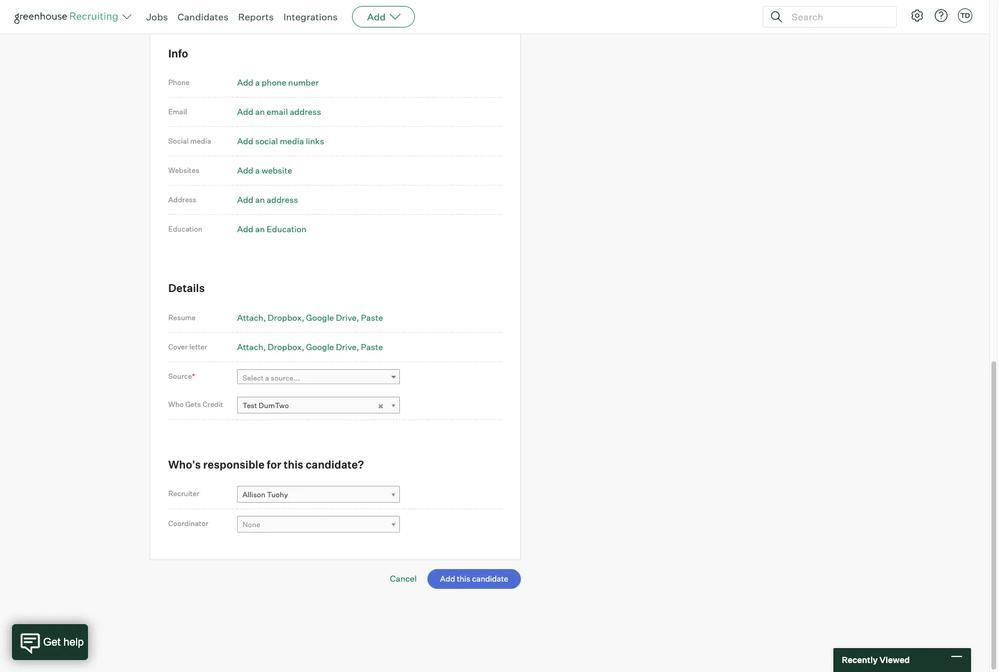 Task type: describe. For each thing, give the bounding box(es) containing it.
add a phone number
[[237, 77, 319, 88]]

cancel
[[390, 574, 417, 584]]

website
[[262, 165, 292, 176]]

candidate?
[[306, 458, 364, 471]]

reports
[[238, 11, 274, 23]]

number
[[288, 77, 319, 88]]

an for education
[[255, 224, 265, 234]]

email
[[267, 107, 288, 117]]

google drive link for cover letter
[[306, 342, 359, 352]]

td
[[960, 11, 970, 20]]

drive for cover letter
[[336, 342, 357, 352]]

coordinator
[[168, 519, 208, 528]]

0 vertical spatial address
[[290, 107, 321, 117]]

phone
[[262, 77, 286, 88]]

websites
[[168, 166, 199, 175]]

dropbox link for cover letter
[[268, 342, 304, 352]]

recruiter
[[168, 489, 199, 498]]

Search text field
[[789, 8, 886, 25]]

details
[[168, 282, 205, 295]]

none link
[[237, 516, 400, 533]]

add an address
[[237, 195, 298, 205]]

reports link
[[238, 11, 274, 23]]

select a source... link
[[237, 369, 400, 387]]

drive for resume
[[336, 312, 357, 323]]

recently
[[842, 655, 878, 665]]

dropbox for resume
[[268, 312, 302, 323]]

1 horizontal spatial *
[[192, 372, 195, 381]]

0 horizontal spatial education
[[168, 225, 202, 234]]

add for add social media links
[[237, 136, 253, 146]]

who's
[[168, 458, 201, 471]]

social media
[[168, 137, 211, 146]]

1 vertical spatial address
[[267, 195, 298, 205]]

add for add an email address
[[237, 107, 253, 117]]

social
[[255, 136, 278, 146]]

cover
[[168, 342, 188, 351]]

add social media links
[[237, 136, 324, 146]]

responsible
[[203, 458, 265, 471]]

letter
[[189, 342, 207, 351]]

integrations link
[[283, 11, 338, 23]]

add button
[[352, 6, 415, 28]]

paste for cover letter
[[361, 342, 383, 352]]

info
[[168, 47, 188, 60]]

attach for cover letter
[[237, 342, 263, 352]]

add for add an education
[[237, 224, 253, 234]]

gets
[[185, 400, 201, 409]]

an for address
[[255, 195, 265, 205]]

viewed
[[880, 655, 910, 665]]

=
[[173, 7, 178, 16]]

allison tuohy
[[243, 490, 288, 499]]

td button
[[956, 6, 975, 25]]

none
[[243, 520, 260, 529]]

attach for resume
[[237, 312, 263, 323]]

greenhouse recruiting image
[[14, 10, 122, 24]]

recently viewed
[[842, 655, 910, 665]]

paste link for cover letter
[[361, 342, 383, 352]]

links
[[306, 136, 324, 146]]

a for phone
[[255, 77, 260, 88]]

dumtwo
[[259, 401, 289, 410]]

this
[[284, 458, 303, 471]]

test dumtwo link
[[237, 397, 400, 414]]

a for website
[[255, 165, 260, 176]]



Task type: vqa. For each thing, say whether or not it's contained in the screenshot.
Cover letter's THE ATTACH
yes



Task type: locate. For each thing, give the bounding box(es) containing it.
0 vertical spatial paste link
[[361, 312, 383, 323]]

phone
[[168, 78, 190, 87]]

paste
[[361, 312, 383, 323], [361, 342, 383, 352]]

1 dropbox link from the top
[[268, 312, 304, 323]]

email
[[168, 107, 187, 116]]

2 vertical spatial a
[[265, 374, 269, 383]]

dropbox for cover letter
[[268, 342, 302, 352]]

a left phone
[[255, 77, 260, 88]]

2 an from the top
[[255, 195, 265, 205]]

1 attach link from the top
[[237, 312, 266, 323]]

add for add a phone number
[[237, 77, 253, 88]]

0 vertical spatial attach link
[[237, 312, 266, 323]]

drive
[[336, 312, 357, 323], [336, 342, 357, 352]]

0 vertical spatial a
[[255, 77, 260, 88]]

google for resume
[[306, 312, 334, 323]]

1 vertical spatial attach link
[[237, 342, 266, 352]]

tuohy
[[267, 490, 288, 499]]

candidates
[[178, 11, 229, 23]]

google drive link
[[306, 312, 359, 323], [306, 342, 359, 352]]

a for source...
[[265, 374, 269, 383]]

1 vertical spatial paste
[[361, 342, 383, 352]]

2 attach link from the top
[[237, 342, 266, 352]]

add inside popup button
[[367, 11, 386, 23]]

1 google from the top
[[306, 312, 334, 323]]

1 vertical spatial dropbox link
[[268, 342, 304, 352]]

add a phone number link
[[237, 77, 319, 88]]

an down add an address link
[[255, 224, 265, 234]]

integrations
[[283, 11, 338, 23]]

a left website
[[255, 165, 260, 176]]

attach link for cover letter
[[237, 342, 266, 352]]

credit
[[203, 400, 223, 409]]

add for add
[[367, 11, 386, 23]]

2 google drive link from the top
[[306, 342, 359, 352]]

* = required
[[168, 7, 210, 16]]

an
[[255, 107, 265, 117], [255, 195, 265, 205], [255, 224, 265, 234]]

allison
[[243, 490, 265, 499]]

a right select in the bottom of the page
[[265, 374, 269, 383]]

configure image
[[910, 8, 925, 23]]

1 an from the top
[[255, 107, 265, 117]]

1 vertical spatial google
[[306, 342, 334, 352]]

0 vertical spatial attach dropbox google drive paste
[[237, 312, 383, 323]]

who's responsible for this candidate?
[[168, 458, 364, 471]]

cover letter
[[168, 342, 207, 351]]

add an email address link
[[237, 107, 321, 117]]

add for add an address
[[237, 195, 253, 205]]

1 vertical spatial *
[[192, 372, 195, 381]]

social
[[168, 137, 189, 146]]

dropbox link for resume
[[268, 312, 304, 323]]

test dumtwo
[[243, 401, 289, 410]]

cancel link
[[390, 574, 417, 584]]

0 vertical spatial attach
[[237, 312, 263, 323]]

1 vertical spatial attach
[[237, 342, 263, 352]]

an down add a website link
[[255, 195, 265, 205]]

2 paste from the top
[[361, 342, 383, 352]]

attach link for resume
[[237, 312, 266, 323]]

paste for resume
[[361, 312, 383, 323]]

1 attach dropbox google drive paste from the top
[[237, 312, 383, 323]]

paste link
[[361, 312, 383, 323], [361, 342, 383, 352]]

* inside * = required
[[168, 7, 171, 16]]

address
[[168, 195, 196, 204]]

attach link
[[237, 312, 266, 323], [237, 342, 266, 352]]

source...
[[271, 374, 300, 383]]

* left =
[[168, 7, 171, 16]]

add social media links link
[[237, 136, 324, 146]]

attach dropbox google drive paste for cover letter
[[237, 342, 383, 352]]

an for email
[[255, 107, 265, 117]]

0 vertical spatial google drive link
[[306, 312, 359, 323]]

2 attach dropbox google drive paste from the top
[[237, 342, 383, 352]]

address down website
[[267, 195, 298, 205]]

1 attach from the top
[[237, 312, 263, 323]]

source *
[[168, 372, 195, 381]]

2 paste link from the top
[[361, 342, 383, 352]]

None file field
[[14, 612, 166, 625], [0, 627, 151, 640], [14, 612, 166, 625], [0, 627, 151, 640]]

0 vertical spatial google
[[306, 312, 334, 323]]

* up gets
[[192, 372, 195, 381]]

test
[[243, 401, 257, 410]]

1 vertical spatial an
[[255, 195, 265, 205]]

resume
[[168, 313, 196, 322]]

an left email
[[255, 107, 265, 117]]

media
[[280, 136, 304, 146], [190, 137, 211, 146]]

media right social
[[190, 137, 211, 146]]

1 vertical spatial a
[[255, 165, 260, 176]]

google drive link for resume
[[306, 312, 359, 323]]

*
[[168, 7, 171, 16], [192, 372, 195, 381]]

education down address
[[168, 225, 202, 234]]

media left links
[[280, 136, 304, 146]]

0 vertical spatial drive
[[336, 312, 357, 323]]

who
[[168, 400, 184, 409]]

address right email
[[290, 107, 321, 117]]

0 vertical spatial paste
[[361, 312, 383, 323]]

add an address link
[[237, 195, 298, 205]]

0 vertical spatial an
[[255, 107, 265, 117]]

1 horizontal spatial education
[[267, 224, 306, 234]]

2 drive from the top
[[336, 342, 357, 352]]

1 vertical spatial google drive link
[[306, 342, 359, 352]]

1 horizontal spatial media
[[280, 136, 304, 146]]

1 paste link from the top
[[361, 312, 383, 323]]

1 drive from the top
[[336, 312, 357, 323]]

2 vertical spatial an
[[255, 224, 265, 234]]

0 horizontal spatial *
[[168, 7, 171, 16]]

dropbox link
[[268, 312, 304, 323], [268, 342, 304, 352]]

1 vertical spatial dropbox
[[268, 342, 302, 352]]

1 paste from the top
[[361, 312, 383, 323]]

1 dropbox from the top
[[268, 312, 302, 323]]

who gets credit
[[168, 400, 223, 409]]

address
[[290, 107, 321, 117], [267, 195, 298, 205]]

None submit
[[427, 569, 521, 589]]

add a website link
[[237, 165, 292, 176]]

2 google from the top
[[306, 342, 334, 352]]

1 google drive link from the top
[[306, 312, 359, 323]]

google for cover letter
[[306, 342, 334, 352]]

paste link for resume
[[361, 312, 383, 323]]

add an education link
[[237, 224, 306, 234]]

1 vertical spatial paste link
[[361, 342, 383, 352]]

allison tuohy link
[[237, 486, 400, 504]]

education
[[267, 224, 306, 234], [168, 225, 202, 234]]

education down add an address link
[[267, 224, 306, 234]]

add for add a website
[[237, 165, 253, 176]]

3 an from the top
[[255, 224, 265, 234]]

google
[[306, 312, 334, 323], [306, 342, 334, 352]]

jobs link
[[146, 11, 168, 23]]

attach dropbox google drive paste
[[237, 312, 383, 323], [237, 342, 383, 352]]

select
[[243, 374, 264, 383]]

attach dropbox google drive paste for resume
[[237, 312, 383, 323]]

2 dropbox from the top
[[268, 342, 302, 352]]

2 attach from the top
[[237, 342, 263, 352]]

select a source...
[[243, 374, 300, 383]]

0 vertical spatial dropbox link
[[268, 312, 304, 323]]

candidates link
[[178, 11, 229, 23]]

0 horizontal spatial media
[[190, 137, 211, 146]]

0 vertical spatial *
[[168, 7, 171, 16]]

1 vertical spatial attach dropbox google drive paste
[[237, 342, 383, 352]]

td button
[[958, 8, 972, 23]]

attach
[[237, 312, 263, 323], [237, 342, 263, 352]]

required
[[180, 7, 210, 16]]

jobs
[[146, 11, 168, 23]]

source
[[168, 372, 192, 381]]

0 vertical spatial dropbox
[[268, 312, 302, 323]]

add an education
[[237, 224, 306, 234]]

2 dropbox link from the top
[[268, 342, 304, 352]]

1 vertical spatial drive
[[336, 342, 357, 352]]

for
[[267, 458, 281, 471]]

add an email address
[[237, 107, 321, 117]]

add a website
[[237, 165, 292, 176]]

dropbox
[[268, 312, 302, 323], [268, 342, 302, 352]]

add
[[367, 11, 386, 23], [237, 77, 253, 88], [237, 107, 253, 117], [237, 136, 253, 146], [237, 165, 253, 176], [237, 195, 253, 205], [237, 224, 253, 234]]

a
[[255, 77, 260, 88], [255, 165, 260, 176], [265, 374, 269, 383]]



